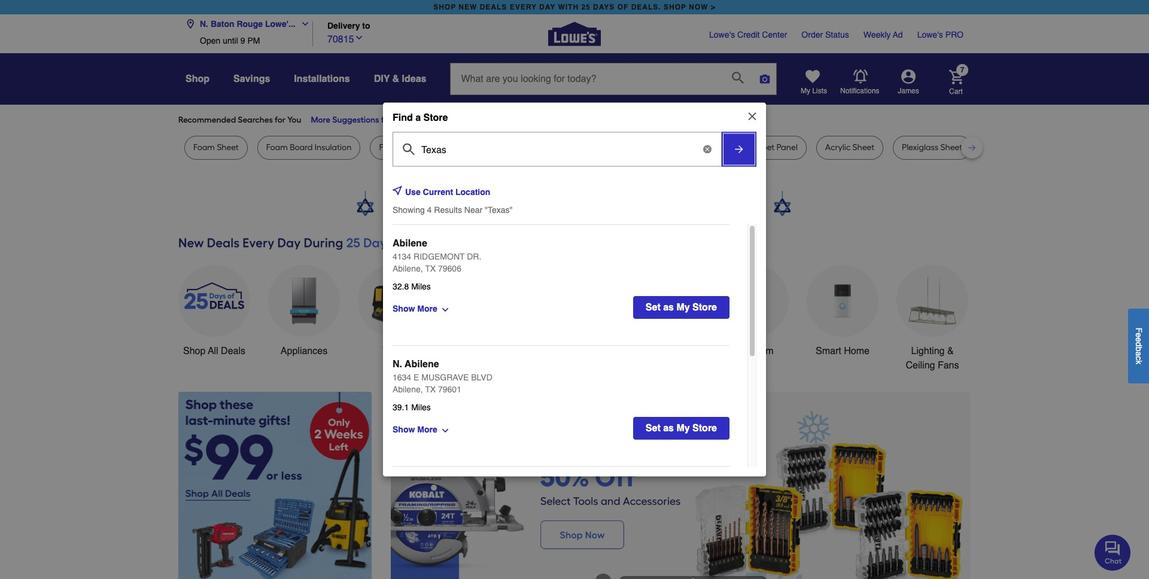 Task type: describe. For each thing, give the bounding box(es) containing it.
sheet for pvc sheet panel
[[753, 142, 775, 153]]

suggestions
[[332, 115, 379, 125]]

f e e d b a c k button
[[1128, 309, 1149, 383]]

rouge
[[237, 19, 263, 29]]

james
[[898, 87, 919, 95]]

chevron down image
[[296, 19, 310, 29]]

more suggestions for you
[[311, 115, 408, 125]]

foam for foam pvc sheet
[[379, 142, 401, 153]]

you for recommended searches for you
[[287, 115, 301, 125]]

& inside outdoor tools & equipment
[[691, 346, 698, 357]]

find a store
[[393, 112, 448, 123]]

deals.
[[631, 3, 661, 11]]

arrow right image
[[949, 497, 961, 509]]

shop new deals every day with 25 days of deals. shop now > link
[[431, 0, 718, 14]]

diy & ideas
[[374, 74, 427, 84]]

more for n. abilene
[[417, 425, 437, 434]]

savings
[[233, 74, 270, 84]]

center
[[762, 30, 787, 40]]

kitchen
[[539, 346, 571, 357]]

lowe's credit center link
[[709, 29, 787, 41]]

shop all deals link
[[178, 265, 250, 359]]

>
[[711, 3, 716, 11]]

dr.
[[467, 252, 482, 262]]

equipment
[[640, 360, 686, 371]]

lighting & ceiling fans link
[[897, 265, 969, 373]]

c
[[1134, 356, 1144, 360]]

4134
[[393, 252, 411, 262]]

39.1 miles
[[393, 403, 431, 412]]

lowe's pro link
[[917, 29, 964, 41]]

1 pvc from the left
[[403, 142, 416, 153]]

every
[[510, 3, 537, 11]]

lowe's home improvement logo image
[[548, 7, 601, 60]]

2 sheet from the left
[[418, 142, 440, 153]]

store for abilene
[[693, 302, 717, 313]]

lighting & ceiling fans
[[906, 346, 959, 371]]

delivery to
[[327, 21, 370, 31]]

deals
[[221, 346, 245, 357]]

1634
[[393, 373, 411, 383]]

more for abilene
[[417, 304, 437, 313]]

my lists
[[801, 87, 827, 95]]

kitchen faucets link
[[538, 265, 609, 359]]

miles for 4134
[[411, 282, 431, 292]]

location image
[[186, 19, 195, 29]]

all
[[208, 346, 218, 357]]

now
[[689, 3, 708, 11]]

tools inside tools link
[[383, 346, 405, 357]]

my lists link
[[801, 69, 827, 96]]

appliances
[[281, 346, 328, 357]]

acrylic sheet
[[825, 142, 875, 153]]

smart home
[[816, 346, 870, 357]]

showing                                      4                                     results near "texas"
[[393, 205, 513, 215]]

abilene 4134 ridgemont dr. abilene, tx 79606
[[393, 238, 482, 274]]

days
[[593, 3, 615, 11]]

pvc sheet panel
[[737, 142, 798, 153]]

set as my store button for abilene
[[633, 296, 730, 319]]

& for ceiling
[[948, 346, 954, 357]]

installations button
[[294, 68, 350, 90]]

for for suggestions
[[381, 115, 392, 125]]

lowe's home improvement cart image
[[949, 70, 964, 84]]

pvc board
[[671, 142, 710, 153]]

chevron down image
[[354, 33, 364, 42]]

new
[[459, 3, 477, 11]]

Search Query text field
[[451, 63, 723, 95]]

recommended searches for you heading
[[178, 114, 971, 126]]

search image
[[732, 72, 744, 84]]

outdoor
[[629, 346, 664, 357]]

order
[[802, 30, 823, 40]]

installations
[[294, 74, 350, 84]]

70815 button
[[327, 31, 364, 46]]

use
[[405, 187, 421, 197]]

showing
[[393, 205, 425, 215]]

0 vertical spatial a
[[416, 112, 421, 123]]

show more for 4134
[[393, 304, 437, 313]]

n. for baton
[[200, 19, 208, 29]]

79606
[[438, 264, 462, 274]]

diy
[[374, 74, 390, 84]]

2 e from the top
[[1134, 337, 1144, 342]]

set as my store for abilene
[[646, 302, 717, 313]]

as for abilene
[[663, 302, 674, 313]]

Zip Code, City, State or Store # text field
[[397, 138, 717, 156]]

79601
[[438, 385, 462, 394]]

ridgemont
[[414, 252, 465, 262]]

lowe's pro
[[917, 30, 964, 40]]

baton
[[211, 19, 234, 29]]

of
[[618, 3, 629, 11]]

n. abilene 1634 e musgrave blvd abilene, tx 79601
[[393, 359, 493, 394]]

d
[[1134, 342, 1144, 347]]

christmas
[[462, 346, 505, 357]]

bathroom
[[732, 346, 774, 357]]

lowe's home improvement lists image
[[806, 69, 820, 84]]

f e e d b a c k
[[1134, 328, 1144, 364]]

b
[[1134, 347, 1144, 351]]

delivery
[[327, 21, 360, 31]]

plexiglass
[[902, 142, 939, 153]]

show for 4134
[[393, 304, 415, 313]]

day
[[539, 3, 556, 11]]

use current location button
[[405, 179, 510, 205]]

foam for foam board insulation
[[266, 142, 288, 153]]

shop for shop all deals
[[183, 346, 206, 357]]

show more for abilene
[[393, 425, 437, 434]]

7
[[961, 66, 965, 74]]

a inside button
[[1134, 351, 1144, 356]]



Task type: vqa. For each thing, say whether or not it's contained in the screenshot.
second foam from right
yes



Task type: locate. For each thing, give the bounding box(es) containing it.
1 vertical spatial more
[[417, 304, 437, 313]]

1 vertical spatial shop
[[183, 346, 206, 357]]

"texas"
[[485, 205, 513, 215]]

1 horizontal spatial lowe's
[[917, 30, 943, 40]]

0 horizontal spatial board
[[290, 142, 313, 153]]

1 horizontal spatial &
[[691, 346, 698, 357]]

tools up n. abilene link
[[383, 346, 405, 357]]

0 horizontal spatial &
[[392, 74, 399, 84]]

gps image
[[393, 186, 402, 196]]

n.
[[200, 19, 208, 29], [393, 359, 402, 370]]

status
[[826, 30, 849, 40]]

arrow right image
[[733, 144, 745, 156]]

show for abilene
[[393, 425, 415, 434]]

outdoor tools & equipment link
[[627, 265, 699, 373]]

faucets
[[574, 346, 608, 357]]

n. inside n. abilene 1634 e musgrave blvd abilene, tx 79601
[[393, 359, 402, 370]]

& right diy
[[392, 74, 399, 84]]

2 tools from the left
[[666, 346, 688, 357]]

more up foam board insulation
[[311, 115, 330, 125]]

0 horizontal spatial for
[[275, 115, 286, 125]]

decorations
[[458, 360, 509, 371]]

find
[[393, 112, 413, 123]]

0 horizontal spatial shop
[[434, 3, 456, 11]]

with
[[558, 3, 579, 11]]

to
[[362, 21, 370, 31]]

order status
[[802, 30, 849, 40]]

2 set from the top
[[646, 423, 661, 434]]

0 vertical spatial show
[[393, 304, 415, 313]]

sheet right the 'plexiglass'
[[941, 142, 963, 153]]

1 show more from the top
[[393, 304, 437, 313]]

3 pvc from the left
[[737, 142, 751, 153]]

set as my store button
[[633, 296, 730, 319], [633, 417, 730, 440]]

shop down open at left
[[186, 74, 210, 84]]

foam down recommended
[[193, 142, 215, 153]]

notifications
[[840, 87, 880, 95]]

abilene link
[[393, 236, 427, 251]]

miles right 39.1 at the left of page
[[411, 403, 431, 412]]

1 vertical spatial abilene
[[405, 359, 439, 370]]

0 horizontal spatial foam
[[193, 142, 215, 153]]

near
[[464, 205, 483, 215]]

70815
[[327, 34, 354, 45]]

set for abilene
[[646, 302, 661, 313]]

sheet down the recommended searches for you
[[217, 142, 239, 153]]

for right searches
[[275, 115, 286, 125]]

abilene, down 4134
[[393, 264, 423, 274]]

foam for foam sheet
[[193, 142, 215, 153]]

set for n. abilene
[[646, 423, 661, 434]]

n. baton rouge lowe'...
[[200, 19, 296, 29]]

0 vertical spatial n.
[[200, 19, 208, 29]]

acrylic
[[825, 142, 851, 153]]

musgrave
[[422, 373, 469, 383]]

new deals every day during 25 days of deals image
[[178, 233, 971, 253]]

1 horizontal spatial n.
[[393, 359, 402, 370]]

my for abilene
[[677, 302, 690, 313]]

n. right the location icon
[[200, 19, 208, 29]]

set as my store
[[646, 302, 717, 313], [646, 423, 717, 434]]

as
[[663, 302, 674, 313], [663, 423, 674, 434]]

miles for abilene
[[411, 403, 431, 412]]

0 vertical spatial abilene
[[393, 238, 427, 249]]

show down '32.8' on the left of page
[[393, 304, 415, 313]]

2 vertical spatial store
[[693, 423, 717, 434]]

tx down "musgrave"
[[425, 385, 436, 394]]

sheet for acrylic sheet
[[853, 142, 875, 153]]

0 vertical spatial show more
[[393, 304, 437, 313]]

shop left all
[[183, 346, 206, 357]]

up to 50 percent off select tools and accessories. image
[[391, 392, 971, 579]]

1 vertical spatial tx
[[425, 385, 436, 394]]

& for ideas
[[392, 74, 399, 84]]

0 horizontal spatial tools
[[383, 346, 405, 357]]

foam sheet
[[193, 142, 239, 153]]

plexiglass sheet
[[902, 142, 963, 153]]

show more down 39.1 miles
[[393, 425, 437, 434]]

a up 'k'
[[1134, 351, 1144, 356]]

abilene up e
[[405, 359, 439, 370]]

& inside diy & ideas button
[[392, 74, 399, 84]]

1 miles from the top
[[411, 282, 431, 292]]

1 vertical spatial set
[[646, 423, 661, 434]]

1 vertical spatial show more
[[393, 425, 437, 434]]

you for more suggestions for you
[[394, 115, 408, 125]]

lighting
[[911, 346, 945, 357]]

my for n. abilene
[[677, 423, 690, 434]]

2 for from the left
[[381, 115, 392, 125]]

1 tools from the left
[[383, 346, 405, 357]]

1 vertical spatial my
[[677, 302, 690, 313]]

sheet left panel
[[753, 142, 775, 153]]

2 as from the top
[[663, 423, 674, 434]]

abilene, inside abilene 4134 ridgemont dr. abilene, tx 79606
[[393, 264, 423, 274]]

pvc
[[403, 142, 416, 153], [671, 142, 685, 153], [737, 142, 751, 153]]

0 horizontal spatial a
[[416, 112, 421, 123]]

diy & ideas button
[[374, 68, 427, 90]]

None search field
[[450, 63, 777, 106]]

deals
[[480, 3, 507, 11]]

weekly
[[864, 30, 891, 40]]

recommended
[[178, 115, 236, 125]]

for
[[275, 115, 286, 125], [381, 115, 392, 125]]

1 vertical spatial abilene,
[[393, 385, 423, 394]]

& right outdoor
[[691, 346, 698, 357]]

weekly ad link
[[864, 29, 903, 41]]

abilene inside n. abilene 1634 e musgrave blvd abilene, tx 79601
[[405, 359, 439, 370]]

for for searches
[[275, 115, 286, 125]]

1 for from the left
[[275, 115, 286, 125]]

lowe's
[[709, 30, 735, 40], [917, 30, 943, 40]]

lowe's wishes you and your family a happy hanukkah. image
[[178, 191, 971, 221]]

bathroom link
[[717, 265, 789, 359]]

foam down searches
[[266, 142, 288, 153]]

1 vertical spatial set as my store
[[646, 423, 717, 434]]

store
[[424, 112, 448, 123], [693, 302, 717, 313], [693, 423, 717, 434]]

use current location
[[405, 187, 491, 197]]

open
[[200, 36, 220, 45]]

ideas
[[402, 74, 427, 84]]

2 set as my store button from the top
[[633, 417, 730, 440]]

tools up equipment
[[666, 346, 688, 357]]

& up fans
[[948, 346, 954, 357]]

5 sheet from the left
[[941, 142, 963, 153]]

1 as from the top
[[663, 302, 674, 313]]

1 sheet from the left
[[217, 142, 239, 153]]

set as my store button for n. abilene
[[633, 417, 730, 440]]

2 you from the left
[[394, 115, 408, 125]]

more down 32.8 miles
[[417, 304, 437, 313]]

sheet for foam sheet
[[217, 142, 239, 153]]

board left arrow right image
[[687, 142, 710, 153]]

2 set as my store from the top
[[646, 423, 717, 434]]

more down 39.1 miles
[[417, 425, 437, 434]]

e
[[414, 373, 419, 383]]

1 show from the top
[[393, 304, 415, 313]]

n. inside button
[[200, 19, 208, 29]]

0 vertical spatial shop
[[186, 74, 210, 84]]

1 horizontal spatial a
[[1134, 351, 1144, 356]]

tools link
[[358, 265, 430, 359]]

n. abilene link
[[393, 357, 439, 372]]

board
[[290, 142, 313, 153], [687, 142, 710, 153]]

1 horizontal spatial pvc
[[671, 142, 685, 153]]

tx inside n. abilene 1634 e musgrave blvd abilene, tx 79601
[[425, 385, 436, 394]]

a
[[416, 112, 421, 123], [1134, 351, 1144, 356]]

tx inside abilene 4134 ridgemont dr. abilene, tx 79606
[[425, 264, 436, 274]]

more inside more suggestions for you link
[[311, 115, 330, 125]]

2 pvc from the left
[[671, 142, 685, 153]]

2 shop from the left
[[664, 3, 687, 11]]

2 abilene, from the top
[[393, 385, 423, 394]]

4 sheet from the left
[[853, 142, 875, 153]]

ceiling
[[906, 360, 935, 371]]

show down 39.1 at the left of page
[[393, 425, 415, 434]]

1 foam from the left
[[193, 142, 215, 153]]

n. for abilene
[[393, 359, 402, 370]]

tx down ridgemont
[[425, 264, 436, 274]]

0 vertical spatial my
[[801, 87, 811, 95]]

2 miles from the top
[[411, 403, 431, 412]]

store for n. abilene
[[693, 423, 717, 434]]

2 foam from the left
[[266, 142, 288, 153]]

shop
[[434, 3, 456, 11], [664, 3, 687, 11]]

you
[[287, 115, 301, 125], [394, 115, 408, 125]]

chevron right image
[[408, 116, 417, 125]]

39.1
[[393, 403, 409, 412]]

you up foam pvc sheet
[[394, 115, 408, 125]]

a right find
[[416, 112, 421, 123]]

1 board from the left
[[290, 142, 313, 153]]

e up d at the bottom of the page
[[1134, 333, 1144, 337]]

order status link
[[802, 29, 849, 41]]

weekly ad
[[864, 30, 903, 40]]

board for pvc
[[687, 142, 710, 153]]

board for foam
[[290, 142, 313, 153]]

more
[[311, 115, 330, 125], [417, 304, 437, 313], [417, 425, 437, 434]]

searches
[[238, 115, 273, 125]]

show
[[393, 304, 415, 313], [393, 425, 415, 434]]

close image
[[747, 110, 758, 122]]

set as my store for n. abilene
[[646, 423, 717, 434]]

1 set as my store button from the top
[[633, 296, 730, 319]]

1 shop from the left
[[434, 3, 456, 11]]

1 e from the top
[[1134, 333, 1144, 337]]

1 lowe's from the left
[[709, 30, 735, 40]]

show more down 32.8 miles
[[393, 304, 437, 313]]

savings button
[[233, 68, 270, 90]]

0 horizontal spatial n.
[[200, 19, 208, 29]]

arrow left image
[[401, 497, 413, 509]]

4
[[427, 205, 432, 215]]

2 show from the top
[[393, 425, 415, 434]]

0 vertical spatial set as my store button
[[633, 296, 730, 319]]

2 horizontal spatial &
[[948, 346, 954, 357]]

f
[[1134, 328, 1144, 333]]

abilene inside abilene 4134 ridgemont dr. abilene, tx 79606
[[393, 238, 427, 249]]

panel
[[777, 142, 798, 153]]

outdoor tools & equipment
[[629, 346, 698, 371]]

0 vertical spatial more
[[311, 115, 330, 125]]

k
[[1134, 360, 1144, 364]]

1 horizontal spatial board
[[687, 142, 710, 153]]

9
[[240, 36, 245, 45]]

lists
[[813, 87, 827, 95]]

christmas decorations
[[458, 346, 509, 371]]

lowe's left credit in the right of the page
[[709, 30, 735, 40]]

1 set as my store from the top
[[646, 302, 717, 313]]

0 vertical spatial set
[[646, 302, 661, 313]]

1 vertical spatial show
[[393, 425, 415, 434]]

0 vertical spatial set as my store
[[646, 302, 717, 313]]

2 vertical spatial more
[[417, 425, 437, 434]]

abilene, inside n. abilene 1634 e musgrave blvd abilene, tx 79601
[[393, 385, 423, 394]]

1 horizontal spatial you
[[394, 115, 408, 125]]

1 vertical spatial miles
[[411, 403, 431, 412]]

0 horizontal spatial you
[[287, 115, 301, 125]]

2 lowe's from the left
[[917, 30, 943, 40]]

sheet down the find a store
[[418, 142, 440, 153]]

0 vertical spatial as
[[663, 302, 674, 313]]

1 vertical spatial n.
[[393, 359, 402, 370]]

abilene up 4134
[[393, 238, 427, 249]]

0 horizontal spatial pvc
[[403, 142, 416, 153]]

1 vertical spatial as
[[663, 423, 674, 434]]

lowe's credit center
[[709, 30, 787, 40]]

as for n. abilene
[[663, 423, 674, 434]]

pvc for pvc sheet panel
[[737, 142, 751, 153]]

0 vertical spatial tx
[[425, 264, 436, 274]]

pro
[[946, 30, 964, 40]]

sheet right acrylic
[[853, 142, 875, 153]]

credit
[[738, 30, 760, 40]]

abilene, down the 1634
[[393, 385, 423, 394]]

1 horizontal spatial shop
[[664, 3, 687, 11]]

lowe's for lowe's credit center
[[709, 30, 735, 40]]

shop button
[[186, 68, 210, 90]]

cart
[[949, 87, 963, 95]]

pvc for pvc board
[[671, 142, 685, 153]]

miles right '32.8' on the left of page
[[411, 282, 431, 292]]

n. up the 1634
[[393, 359, 402, 370]]

0 vertical spatial store
[[424, 112, 448, 123]]

1 tx from the top
[[425, 264, 436, 274]]

lowe'...
[[265, 19, 296, 29]]

shop left new
[[434, 3, 456, 11]]

3 foam from the left
[[379, 142, 401, 153]]

blvd
[[471, 373, 493, 383]]

shop these last-minute gifts. $99 or less. quantities are limited and won't last. image
[[178, 392, 372, 579]]

you inside more suggestions for you link
[[394, 115, 408, 125]]

2 board from the left
[[687, 142, 710, 153]]

you up foam board insulation
[[287, 115, 301, 125]]

shop all deals
[[183, 346, 245, 357]]

shop
[[186, 74, 210, 84], [183, 346, 206, 357]]

2 horizontal spatial foam
[[379, 142, 401, 153]]

lowe's left pro
[[917, 30, 943, 40]]

appliances link
[[268, 265, 340, 359]]

0 vertical spatial miles
[[411, 282, 431, 292]]

camera image
[[759, 73, 771, 85]]

1 set from the top
[[646, 302, 661, 313]]

tools inside outdoor tools & equipment
[[666, 346, 688, 357]]

abilene,
[[393, 264, 423, 274], [393, 385, 423, 394]]

until
[[223, 36, 238, 45]]

set
[[646, 302, 661, 313], [646, 423, 661, 434]]

1 horizontal spatial tools
[[666, 346, 688, 357]]

shop for shop
[[186, 74, 210, 84]]

smart home link
[[807, 265, 879, 359]]

shop left now
[[664, 3, 687, 11]]

board left insulation
[[290, 142, 313, 153]]

3 sheet from the left
[[753, 142, 775, 153]]

2 horizontal spatial pvc
[[737, 142, 751, 153]]

1 vertical spatial set as my store button
[[633, 417, 730, 440]]

2 vertical spatial my
[[677, 423, 690, 434]]

chat invite button image
[[1095, 534, 1131, 571]]

0 horizontal spatial lowe's
[[709, 30, 735, 40]]

0 vertical spatial abilene,
[[393, 264, 423, 274]]

1 abilene, from the top
[[393, 264, 423, 274]]

1 horizontal spatial foam
[[266, 142, 288, 153]]

foam down find
[[379, 142, 401, 153]]

2 show more from the top
[[393, 425, 437, 434]]

lowe's for lowe's pro
[[917, 30, 943, 40]]

e up b
[[1134, 337, 1144, 342]]

& inside lighting & ceiling fans
[[948, 346, 954, 357]]

more suggestions for you link
[[311, 114, 417, 126]]

for left find
[[381, 115, 392, 125]]

1 vertical spatial store
[[693, 302, 717, 313]]

2 tx from the top
[[425, 385, 436, 394]]

1 you from the left
[[287, 115, 301, 125]]

1 horizontal spatial for
[[381, 115, 392, 125]]

1 vertical spatial a
[[1134, 351, 1144, 356]]

32.8 miles
[[393, 282, 431, 292]]

lowe's home improvement notification center image
[[854, 69, 868, 84]]

foam pvc sheet
[[379, 142, 440, 153]]

sheet for plexiglass sheet
[[941, 142, 963, 153]]

ad
[[893, 30, 903, 40]]

james button
[[880, 69, 937, 96]]



